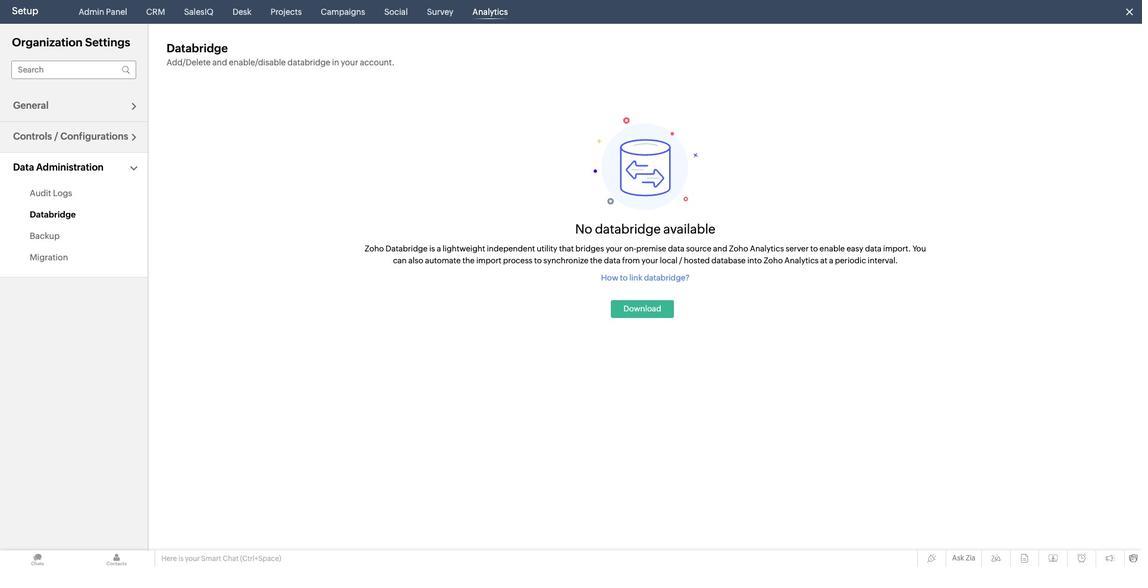 Task type: describe. For each thing, give the bounding box(es) containing it.
is
[[178, 555, 184, 563]]

setup
[[12, 5, 38, 17]]

survey
[[427, 7, 454, 17]]

admin panel link
[[74, 0, 132, 24]]

panel
[[106, 7, 127, 17]]

ask
[[953, 555, 965, 563]]

crm link
[[142, 0, 170, 24]]

crm
[[146, 7, 165, 17]]

analytics
[[473, 7, 508, 17]]

desk link
[[228, 0, 256, 24]]

projects
[[271, 7, 302, 17]]

chats image
[[0, 551, 75, 568]]

desk
[[233, 7, 252, 17]]

smart
[[201, 555, 221, 563]]

your
[[185, 555, 200, 563]]

social
[[384, 7, 408, 17]]

projects link
[[266, 0, 307, 24]]

salesiq link
[[179, 0, 218, 24]]

contacts image
[[79, 551, 154, 568]]



Task type: vqa. For each thing, say whether or not it's contained in the screenshot.
the Chats image
yes



Task type: locate. For each thing, give the bounding box(es) containing it.
survey link
[[422, 0, 458, 24]]

campaigns link
[[316, 0, 370, 24]]

social link
[[380, 0, 413, 24]]

zia
[[966, 555, 976, 563]]

analytics link
[[468, 0, 513, 24]]

admin panel
[[79, 7, 127, 17]]

here
[[161, 555, 177, 563]]

here is your smart chat (ctrl+space)
[[161, 555, 281, 563]]

ask zia
[[953, 555, 976, 563]]

admin
[[79, 7, 104, 17]]

campaigns
[[321, 7, 365, 17]]

salesiq
[[184, 7, 214, 17]]

chat
[[223, 555, 239, 563]]

(ctrl+space)
[[240, 555, 281, 563]]



